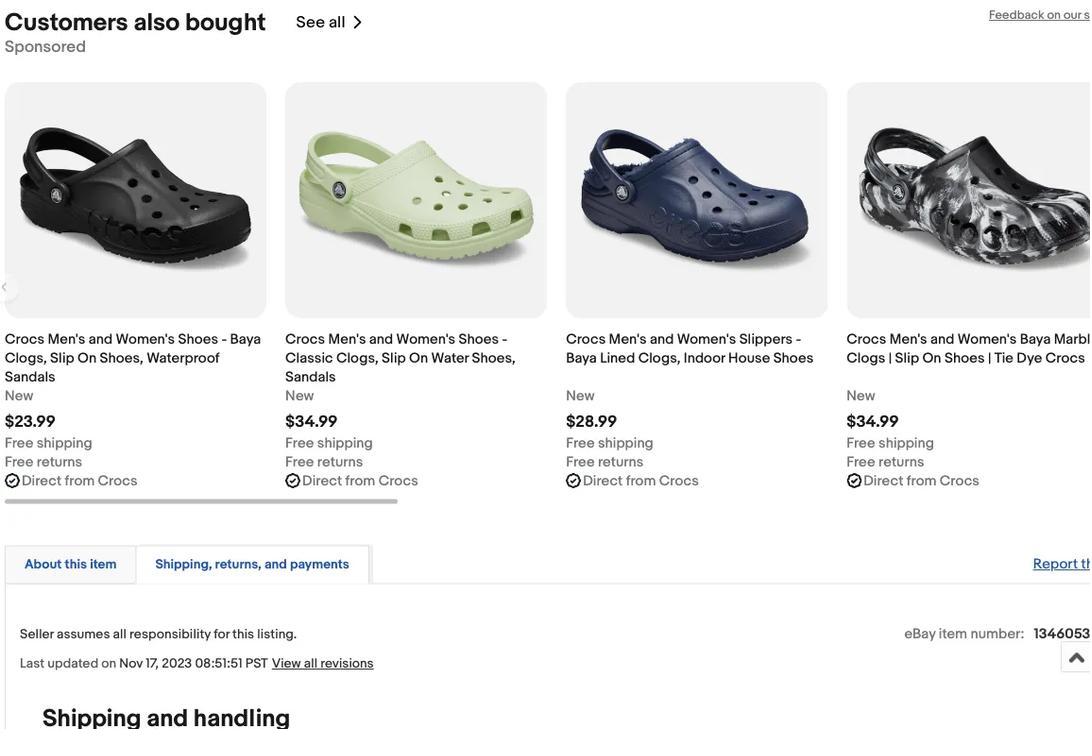 Task type: vqa. For each thing, say whether or not it's contained in the screenshot.
"Free shipping"
no



Task type: locate. For each thing, give the bounding box(es) containing it.
men's for crocs men's and women's shoes - classic clogs, slip on water shoes, sandals new $34.99 free shipping free returns
[[328, 331, 366, 348]]

direct from crocs down $23.99 text box
[[22, 472, 138, 489]]

4 returns from the left
[[879, 453, 924, 470]]

baya
[[230, 331, 261, 348], [1020, 331, 1051, 348], [566, 350, 597, 367]]

3 free returns text field from the left
[[566, 452, 644, 471]]

waterproof
[[147, 350, 219, 367]]

and inside crocs men's and women's baya marbl
[[931, 331, 955, 348]]

1 vertical spatial item
[[939, 626, 967, 643]]

2 new text field from the left
[[566, 386, 595, 405]]

direct down $23.99
[[22, 472, 62, 489]]

crocs inside crocs men's and women's slippers - baya lined clogs, indoor house shoes
[[566, 331, 606, 348]]

shipping up free returns text field
[[879, 435, 934, 452]]

2 horizontal spatial clogs,
[[638, 350, 681, 367]]

0 horizontal spatial slip
[[50, 350, 74, 367]]

0 horizontal spatial $34.99
[[285, 412, 338, 432]]

from down new $28.99 free shipping free returns
[[626, 472, 656, 489]]

new text field for $34.99
[[847, 386, 875, 405]]

from
[[65, 472, 95, 489], [345, 472, 375, 489], [626, 472, 656, 489], [907, 472, 937, 489]]

direct from crocs text field down new $28.99 free shipping free returns
[[583, 471, 699, 490]]

crocs inside text field
[[379, 472, 418, 489]]

0 horizontal spatial free shipping text field
[[5, 434, 92, 452]]

4 women's from the left
[[958, 331, 1017, 348]]

shoes, left waterproof
[[100, 350, 143, 367]]

women's inside crocs men's and women's baya marbl
[[958, 331, 1017, 348]]

item
[[90, 557, 117, 573], [939, 626, 967, 643]]

-
[[221, 331, 227, 348], [502, 331, 508, 348], [796, 331, 801, 348]]

item right ebay
[[939, 626, 967, 643]]

shoes, inside crocs men's and women's shoes - baya clogs, slip on shoes, waterproof sandals new $23.99 free shipping free returns
[[100, 350, 143, 367]]

women's up indoor
[[677, 331, 736, 348]]

Sponsored text field
[[5, 38, 86, 58]]

this
[[65, 557, 87, 573], [232, 627, 254, 643]]

1 new text field from the left
[[285, 386, 314, 405]]

1 horizontal spatial -
[[502, 331, 508, 348]]

2 $34.99 text field from the left
[[847, 412, 899, 432]]

sandals down classic
[[285, 368, 336, 385]]

shipping inside crocs men's and women's shoes - baya clogs, slip on shoes, waterproof sandals new $23.99 free shipping free returns
[[37, 435, 92, 452]]

slip inside crocs men's and women's shoes - baya clogs, slip on shoes, waterproof sandals new $23.99 free shipping free returns
[[50, 350, 74, 367]]

direct from crocs down free shipping text field
[[302, 472, 418, 489]]

2 $34.99 from the left
[[847, 412, 899, 432]]

$34.99 up free shipping text field
[[285, 412, 338, 432]]

crocs
[[5, 331, 44, 348], [285, 331, 325, 348], [566, 331, 606, 348], [847, 331, 886, 348], [98, 472, 138, 489], [379, 472, 418, 489], [659, 472, 699, 489], [940, 472, 980, 489]]

men's inside crocs men's and women's shoes - classic clogs, slip on water shoes, sandals new $34.99 free shipping free returns
[[328, 331, 366, 348]]

1 sandals from the left
[[5, 368, 55, 385]]

also
[[134, 8, 180, 38]]

2 horizontal spatial -
[[796, 331, 801, 348]]

all up nov
[[113, 627, 127, 643]]

2023
[[162, 656, 192, 672]]

1 horizontal spatial sandals
[[285, 368, 336, 385]]

1 free shipping text field from the left
[[5, 434, 92, 452]]

1 shipping from the left
[[37, 435, 92, 452]]

clogs, for $23.99
[[5, 350, 47, 367]]

shipping,
[[155, 557, 212, 573]]

and for crocs men's and women's shoes - baya clogs, slip on shoes, waterproof sandals new $23.99 free shipping free returns
[[89, 331, 113, 348]]

direct
[[22, 472, 62, 489], [302, 472, 342, 489], [583, 472, 623, 489], [864, 472, 904, 489]]

3 men's from the left
[[609, 331, 647, 348]]

0 horizontal spatial on
[[101, 656, 116, 672]]

men's for crocs men's and women's shoes - baya clogs, slip on shoes, waterproof sandals new $23.99 free shipping free returns
[[48, 331, 85, 348]]

returns,
[[215, 557, 262, 573]]

1 shoes, from the left
[[100, 350, 143, 367]]

shipping down $23.99
[[37, 435, 92, 452]]

1 from from the left
[[65, 472, 95, 489]]

free
[[5, 435, 33, 452], [285, 435, 314, 452], [566, 435, 595, 452], [847, 435, 875, 452], [5, 453, 33, 470], [285, 453, 314, 470], [566, 453, 595, 470], [847, 453, 875, 470]]

shoes, inside crocs men's and women's shoes - classic clogs, slip on water shoes, sandals new $34.99 free shipping free returns
[[472, 350, 516, 367]]

on left nov
[[101, 656, 116, 672]]

- for $23.99
[[221, 331, 227, 348]]

0 horizontal spatial on
[[78, 350, 97, 367]]

2 shipping from the left
[[317, 435, 373, 452]]

sandals
[[5, 368, 55, 385], [285, 368, 336, 385]]

1 horizontal spatial shoes
[[459, 331, 499, 348]]

and inside crocs men's and women's slippers - baya lined clogs, indoor house shoes
[[650, 331, 674, 348]]

from inside text field
[[345, 472, 375, 489]]

clogs, up new text field
[[5, 350, 47, 367]]

3 - from the left
[[796, 331, 801, 348]]

assumes
[[57, 627, 110, 643]]

ebay
[[904, 626, 936, 643]]

1 direct from the left
[[22, 472, 62, 489]]

0 vertical spatial all
[[329, 13, 345, 33]]

3 from from the left
[[626, 472, 656, 489]]

1 returns from the left
[[37, 453, 82, 470]]

women's for crocs men's and women's baya marbl
[[958, 331, 1017, 348]]

on
[[78, 350, 97, 367], [409, 350, 428, 367]]

from for crocs men's and women's shoes - baya clogs, slip on shoes, waterproof sandals new $23.99 free shipping free returns
[[65, 472, 95, 489]]

1 horizontal spatial free returns text field
[[285, 452, 363, 471]]

direct from crocs text field down 'new $34.99 free shipping free returns'
[[864, 471, 980, 490]]

direct from crocs down new $28.99 free shipping free returns
[[583, 472, 699, 489]]

feedback
[[989, 8, 1044, 23]]

shoes up waterproof
[[178, 331, 218, 348]]

2 clogs, from the left
[[336, 350, 379, 367]]

shipping inside new $28.99 free shipping free returns
[[598, 435, 654, 452]]

1 vertical spatial this
[[232, 627, 254, 643]]

2 women's from the left
[[396, 331, 456, 348]]

shoes inside crocs men's and women's shoes - classic clogs, slip on water shoes, sandals new $34.99 free shipping free returns
[[459, 331, 499, 348]]

1 vertical spatial on
[[101, 656, 116, 672]]

returns
[[37, 453, 82, 470], [317, 453, 363, 470], [598, 453, 644, 470], [879, 453, 924, 470]]

all
[[329, 13, 345, 33], [113, 627, 127, 643], [304, 656, 318, 672]]

from down free returns text field
[[907, 472, 937, 489]]

1 clogs, from the left
[[5, 350, 47, 367]]

2 horizontal spatial all
[[329, 13, 345, 33]]

shoes,
[[100, 350, 143, 367], [472, 350, 516, 367]]

2 slip from the left
[[382, 350, 406, 367]]

new up free returns text field
[[847, 387, 875, 404]]

customers also bought
[[5, 8, 266, 38]]

clogs, right classic
[[336, 350, 379, 367]]

this right about
[[65, 557, 87, 573]]

shipping
[[37, 435, 92, 452], [317, 435, 373, 452], [598, 435, 654, 452], [879, 435, 934, 452]]

responsibility
[[129, 627, 211, 643]]

women's for crocs men's and women's slippers - baya lined clogs, indoor house shoes
[[677, 331, 736, 348]]

$34.99 text field for men's
[[285, 412, 338, 432]]

crocs inside crocs men's and women's baya marbl
[[847, 331, 886, 348]]

men's up $23.99 text box
[[48, 331, 85, 348]]

tab list
[[5, 542, 1090, 585]]

0 horizontal spatial direct from crocs text field
[[22, 471, 138, 490]]

seller assumes all responsibility for this listing.
[[20, 627, 297, 643]]

3 clogs, from the left
[[638, 350, 681, 367]]

1 horizontal spatial on
[[409, 350, 428, 367]]

new down classic
[[285, 387, 314, 404]]

$34.99 up free returns text field
[[847, 412, 899, 432]]

slip for $23.99
[[50, 350, 74, 367]]

our
[[1064, 8, 1081, 23]]

0 horizontal spatial -
[[221, 331, 227, 348]]

4 shipping from the left
[[879, 435, 934, 452]]

direct from crocs text field down $23.99 text box
[[22, 471, 138, 490]]

0 horizontal spatial $34.99 text field
[[285, 412, 338, 432]]

sandals inside crocs men's and women's shoes - baya clogs, slip on shoes, waterproof sandals new $23.99 free shipping free returns
[[5, 368, 55, 385]]

shoes up water
[[459, 331, 499, 348]]

0 vertical spatial on
[[1047, 8, 1061, 23]]

0 vertical spatial this
[[65, 557, 87, 573]]

number:
[[971, 626, 1025, 643]]

3 direct from the left
[[583, 472, 623, 489]]

1 vertical spatial all
[[113, 627, 127, 643]]

and
[[89, 331, 113, 348], [369, 331, 393, 348], [650, 331, 674, 348], [931, 331, 955, 348], [265, 557, 287, 573]]

1 $34.99 from the left
[[285, 412, 338, 432]]

about
[[25, 557, 62, 573]]

2 on from the left
[[409, 350, 428, 367]]

and inside crocs men's and women's shoes - classic clogs, slip on water shoes, sandals new $34.99 free shipping free returns
[[369, 331, 393, 348]]

2 direct from the left
[[302, 472, 342, 489]]

1 horizontal spatial slip
[[382, 350, 406, 367]]

free returns text field for $23.99
[[5, 452, 82, 471]]

men's up 'new $34.99 free shipping free returns'
[[890, 331, 927, 348]]

shoes for $23.99
[[178, 331, 218, 348]]

clogs,
[[5, 350, 47, 367], [336, 350, 379, 367], [638, 350, 681, 367]]

0 horizontal spatial free returns text field
[[5, 452, 82, 471]]

3 women's from the left
[[677, 331, 736, 348]]

shoes
[[178, 331, 218, 348], [459, 331, 499, 348], [773, 350, 814, 367]]

on left our
[[1047, 8, 1061, 23]]

0 horizontal spatial shoes
[[178, 331, 218, 348]]

this right for
[[232, 627, 254, 643]]

clogs, inside crocs men's and women's shoes - baya clogs, slip on shoes, waterproof sandals new $23.99 free shipping free returns
[[5, 350, 47, 367]]

women's for crocs men's and women's shoes - baya clogs, slip on shoes, waterproof sandals new $23.99 free shipping free returns
[[116, 331, 175, 348]]

indoor
[[684, 350, 725, 367]]

2 free returns text field from the left
[[285, 452, 363, 471]]

men's inside crocs men's and women's baya marbl
[[890, 331, 927, 348]]

direct from crocs down free returns text field
[[864, 472, 980, 489]]

4 direct from the left
[[864, 472, 904, 489]]

0 horizontal spatial this
[[65, 557, 87, 573]]

$23.99
[[5, 412, 56, 432]]

on inside crocs men's and women's shoes - classic clogs, slip on water shoes, sandals new $34.99 free shipping free returns
[[409, 350, 428, 367]]

on
[[1047, 8, 1061, 23], [101, 656, 116, 672]]

new up $23.99 text box
[[5, 387, 33, 404]]

men's for crocs men's and women's slippers - baya lined clogs, indoor house shoes
[[609, 331, 647, 348]]

1 women's from the left
[[116, 331, 175, 348]]

shipping, returns, and payments
[[155, 557, 349, 573]]

2 new from the left
[[285, 387, 314, 404]]

free shipping text field for $23.99
[[5, 434, 92, 452]]

slip
[[50, 350, 74, 367], [382, 350, 406, 367]]

shoes, right water
[[472, 350, 516, 367]]

2 horizontal spatial free shipping text field
[[847, 434, 934, 452]]

4 direct from crocs from the left
[[864, 472, 980, 489]]

3 free shipping text field from the left
[[847, 434, 934, 452]]

men's up lined
[[609, 331, 647, 348]]

3 new from the left
[[566, 387, 595, 404]]

direct down free shipping text field
[[302, 472, 342, 489]]

all right see
[[329, 13, 345, 33]]

direct from crocs
[[22, 472, 138, 489], [302, 472, 418, 489], [583, 472, 699, 489], [864, 472, 980, 489]]

0 horizontal spatial new text field
[[285, 386, 314, 405]]

new
[[5, 387, 33, 404], [285, 387, 314, 404], [566, 387, 595, 404], [847, 387, 875, 404]]

new inside 'new $34.99 free shipping free returns'
[[847, 387, 875, 404]]

0 horizontal spatial baya
[[230, 331, 261, 348]]

new text field for $28.99
[[566, 386, 595, 405]]

from down free shipping text field
[[345, 472, 375, 489]]

2 direct from crocs text field from the left
[[583, 471, 699, 490]]

Direct from Crocs text field
[[302, 471, 418, 490]]

3 direct from crocs from the left
[[583, 472, 699, 489]]

1 horizontal spatial clogs,
[[336, 350, 379, 367]]

3 shipping from the left
[[598, 435, 654, 452]]

women's inside crocs men's and women's shoes - classic clogs, slip on water shoes, sandals new $34.99 free shipping free returns
[[396, 331, 456, 348]]

2 from from the left
[[345, 472, 375, 489]]

shoes inside crocs men's and women's slippers - baya lined clogs, indoor house shoes
[[773, 350, 814, 367]]

1 horizontal spatial this
[[232, 627, 254, 643]]

1 - from the left
[[221, 331, 227, 348]]

and for shipping, returns, and payments
[[265, 557, 287, 573]]

slip left water
[[382, 350, 406, 367]]

see all link
[[296, 8, 364, 38]]

women's for crocs men's and women's shoes - classic clogs, slip on water shoes, sandals new $34.99 free shipping free returns
[[396, 331, 456, 348]]

0 horizontal spatial sandals
[[5, 368, 55, 385]]

direct inside text field
[[302, 472, 342, 489]]

Free shipping text field
[[5, 434, 92, 452], [566, 434, 654, 452], [847, 434, 934, 452]]

1 direct from crocs text field from the left
[[22, 471, 138, 490]]

ebay item number: 1346053
[[904, 626, 1090, 643]]

1 horizontal spatial new text field
[[566, 386, 595, 405]]

$28.99
[[566, 412, 617, 432]]

clogs, for $34.99
[[336, 350, 379, 367]]

and inside shipping, returns, and payments button
[[265, 557, 287, 573]]

1 horizontal spatial item
[[939, 626, 967, 643]]

new text field down classic
[[285, 386, 314, 405]]

revisions
[[320, 656, 374, 672]]

this inside button
[[65, 557, 87, 573]]

men's inside crocs men's and women's slippers - baya lined clogs, indoor house shoes
[[609, 331, 647, 348]]

2 vertical spatial all
[[304, 656, 318, 672]]

on for $23.99
[[78, 350, 97, 367]]

0 horizontal spatial item
[[90, 557, 117, 573]]

2 horizontal spatial baya
[[1020, 331, 1051, 348]]

1 slip from the left
[[50, 350, 74, 367]]

listing.
[[257, 627, 297, 643]]

all inside see all link
[[329, 13, 345, 33]]

bought
[[185, 8, 266, 38]]

2 horizontal spatial shoes
[[773, 350, 814, 367]]

direct down new $28.99 free shipping free returns
[[583, 472, 623, 489]]

women's up water
[[396, 331, 456, 348]]

new text field up free returns text field
[[847, 386, 875, 405]]

1 horizontal spatial $34.99 text field
[[847, 412, 899, 432]]

all right view
[[304, 656, 318, 672]]

sandals up new text field
[[5, 368, 55, 385]]

2 horizontal spatial direct from crocs text field
[[864, 471, 980, 490]]

Free returns text field
[[847, 452, 924, 471]]

direct for new $34.99 free shipping free returns
[[864, 472, 904, 489]]

new text field up $28.99
[[566, 386, 595, 405]]

1 horizontal spatial free shipping text field
[[566, 434, 654, 452]]

2 returns from the left
[[317, 453, 363, 470]]

2 shoes, from the left
[[472, 350, 516, 367]]

$34.99 text field up free returns text field
[[847, 412, 899, 432]]

baya inside crocs men's and women's shoes - baya clogs, slip on shoes, waterproof sandals new $23.99 free shipping free returns
[[230, 331, 261, 348]]

1 horizontal spatial shoes,
[[472, 350, 516, 367]]

slip inside crocs men's and women's shoes - classic clogs, slip on water shoes, sandals new $34.99 free shipping free returns
[[382, 350, 406, 367]]

women's
[[116, 331, 175, 348], [396, 331, 456, 348], [677, 331, 736, 348], [958, 331, 1017, 348]]

slip up $23.99
[[50, 350, 74, 367]]

men's inside crocs men's and women's shoes - baya clogs, slip on shoes, waterproof sandals new $23.99 free shipping free returns
[[48, 331, 85, 348]]

and inside crocs men's and women's shoes - baya clogs, slip on shoes, waterproof sandals new $23.99 free shipping free returns
[[89, 331, 113, 348]]

0 horizontal spatial clogs,
[[5, 350, 47, 367]]

from up about this item button at the left of page
[[65, 472, 95, 489]]

on inside crocs men's and women's shoes - baya clogs, slip on shoes, waterproof sandals new $23.99 free shipping free returns
[[78, 350, 97, 367]]

from for new $34.99 free shipping free returns
[[907, 472, 937, 489]]

1 direct from crocs from the left
[[22, 472, 138, 489]]

1 free returns text field from the left
[[5, 452, 82, 471]]

4 men's from the left
[[890, 331, 927, 348]]

shipping up direct from crocs text field on the bottom of the page
[[317, 435, 373, 452]]

New text field
[[285, 386, 314, 405], [566, 386, 595, 405], [847, 386, 875, 405]]

$34.99 text field
[[285, 412, 338, 432], [847, 412, 899, 432]]

- inside crocs men's and women's shoes - baya clogs, slip on shoes, waterproof sandals new $23.99 free shipping free returns
[[221, 331, 227, 348]]

from for crocs men's and women's shoes - classic clogs, slip on water shoes, sandals new $34.99 free shipping free returns
[[345, 472, 375, 489]]

direct down free returns text field
[[864, 472, 904, 489]]

clogs, inside crocs men's and women's shoes - classic clogs, slip on water shoes, sandals new $34.99 free shipping free returns
[[336, 350, 379, 367]]

baya for crocs men's and women's slippers - baya lined clogs, indoor house shoes
[[566, 350, 597, 367]]

on for $34.99
[[409, 350, 428, 367]]

Free returns text field
[[5, 452, 82, 471], [285, 452, 363, 471], [566, 452, 644, 471]]

sandals inside crocs men's and women's shoes - classic clogs, slip on water shoes, sandals new $34.99 free shipping free returns
[[285, 368, 336, 385]]

2 horizontal spatial new text field
[[847, 386, 875, 405]]

new up $28.99
[[566, 387, 595, 404]]

clogs, right lined
[[638, 350, 681, 367]]

for
[[214, 627, 230, 643]]

See all text field
[[296, 13, 345, 33]]

shoes down the slippers
[[773, 350, 814, 367]]

free shipping text field for $34.99
[[847, 434, 934, 452]]

women's inside crocs men's and women's shoes - baya clogs, slip on shoes, waterproof sandals new $23.99 free shipping free returns
[[116, 331, 175, 348]]

direct from crocs for crocs men's and women's shoes - baya clogs, slip on shoes, waterproof sandals new $23.99 free shipping free returns
[[22, 472, 138, 489]]

2 men's from the left
[[328, 331, 366, 348]]

1 on from the left
[[78, 350, 97, 367]]

clogs, inside crocs men's and women's slippers - baya lined clogs, indoor house shoes
[[638, 350, 681, 367]]

2 free shipping text field from the left
[[566, 434, 654, 452]]

men's
[[48, 331, 85, 348], [328, 331, 366, 348], [609, 331, 647, 348], [890, 331, 927, 348]]

3 new text field from the left
[[847, 386, 875, 405]]

4 from from the left
[[907, 472, 937, 489]]

2 sandals from the left
[[285, 368, 336, 385]]

sponsored
[[5, 38, 86, 58]]

1 horizontal spatial baya
[[566, 350, 597, 367]]

2 - from the left
[[502, 331, 508, 348]]

1 horizontal spatial direct from crocs text field
[[583, 471, 699, 490]]

women's up waterproof
[[116, 331, 175, 348]]

1 $34.99 text field from the left
[[285, 412, 338, 432]]

2 direct from crocs from the left
[[302, 472, 418, 489]]

$34.99 text field up free shipping text field
[[285, 412, 338, 432]]

item right about
[[90, 557, 117, 573]]

men's up classic
[[328, 331, 366, 348]]

shoes inside crocs men's and women's shoes - baya clogs, slip on shoes, waterproof sandals new $23.99 free shipping free returns
[[178, 331, 218, 348]]

4 new from the left
[[847, 387, 875, 404]]

and for crocs men's and women's slippers - baya lined clogs, indoor house shoes
[[650, 331, 674, 348]]

new inside new $28.99 free shipping free returns
[[566, 387, 595, 404]]

tab list containing about this item
[[5, 542, 1090, 585]]

- inside crocs men's and women's shoes - classic clogs, slip on water shoes, sandals new $34.99 free shipping free returns
[[502, 331, 508, 348]]

$34.99
[[285, 412, 338, 432], [847, 412, 899, 432]]

1 horizontal spatial $34.99
[[847, 412, 899, 432]]

women's left marbl
[[958, 331, 1017, 348]]

men's for crocs men's and women's baya marbl
[[890, 331, 927, 348]]

1 men's from the left
[[48, 331, 85, 348]]

shipping down $28.99 text field
[[598, 435, 654, 452]]

new inside crocs men's and women's shoes - baya clogs, slip on shoes, waterproof sandals new $23.99 free shipping free returns
[[5, 387, 33, 404]]

view
[[272, 656, 301, 672]]

2 horizontal spatial free returns text field
[[566, 452, 644, 471]]

slip for $34.99
[[382, 350, 406, 367]]

3 returns from the left
[[598, 453, 644, 470]]

$34.99 inside crocs men's and women's shoes - classic clogs, slip on water shoes, sandals new $34.99 free shipping free returns
[[285, 412, 338, 432]]

0 horizontal spatial shoes,
[[100, 350, 143, 367]]

1 new from the left
[[5, 387, 33, 404]]

3 direct from crocs text field from the left
[[864, 471, 980, 490]]

Direct from Crocs text field
[[22, 471, 138, 490], [583, 471, 699, 490], [864, 471, 980, 490]]

$23.99 text field
[[5, 412, 56, 432]]

water
[[431, 350, 469, 367]]

baya inside crocs men's and women's slippers - baya lined clogs, indoor house shoes
[[566, 350, 597, 367]]

0 vertical spatial item
[[90, 557, 117, 573]]

women's inside crocs men's and women's slippers - baya lined clogs, indoor house shoes
[[677, 331, 736, 348]]

17,
[[146, 656, 159, 672]]



Task type: describe. For each thing, give the bounding box(es) containing it.
report th
[[1033, 556, 1090, 573]]

direct from crocs text field for $23.99
[[22, 471, 138, 490]]

baya inside crocs men's and women's baya marbl
[[1020, 331, 1051, 348]]

shipping inside crocs men's and women's shoes - classic clogs, slip on water shoes, sandals new $34.99 free shipping free returns
[[317, 435, 373, 452]]

marbl
[[1054, 331, 1090, 348]]

view all revisions link
[[268, 655, 374, 672]]

crocs inside crocs men's and women's shoes - baya clogs, slip on shoes, waterproof sandals new $23.99 free shipping free returns
[[5, 331, 44, 348]]

returns inside new $28.99 free shipping free returns
[[598, 453, 644, 470]]

direct from crocs for crocs men's and women's shoes - classic clogs, slip on water shoes, sandals new $34.99 free shipping free returns
[[302, 472, 418, 489]]

0 horizontal spatial all
[[113, 627, 127, 643]]

direct from crocs text field for $28.99
[[583, 471, 699, 490]]

Free shipping text field
[[285, 434, 373, 452]]

new $28.99 free shipping free returns
[[566, 387, 654, 470]]

shipping inside 'new $34.99 free shipping free returns'
[[879, 435, 934, 452]]

pst
[[245, 656, 268, 672]]

new inside crocs men's and women's shoes - classic clogs, slip on water shoes, sandals new $34.99 free shipping free returns
[[285, 387, 314, 404]]

New text field
[[5, 386, 33, 405]]

house
[[728, 350, 770, 367]]

s
[[1084, 8, 1090, 23]]

crocs men's and women's slippers - baya lined clogs, indoor house shoes
[[566, 331, 814, 367]]

from for new $28.99 free shipping free returns
[[626, 472, 656, 489]]

slippers
[[739, 331, 793, 348]]

last updated on nov 17, 2023 08:51:51 pst view all revisions
[[20, 656, 374, 672]]

crocs inside crocs men's and women's shoes - classic clogs, slip on water shoes, sandals new $34.99 free shipping free returns
[[285, 331, 325, 348]]

returns inside 'new $34.99 free shipping free returns'
[[879, 453, 924, 470]]

th
[[1081, 556, 1090, 573]]

crocs men's and women's shoes - baya clogs, slip on shoes, waterproof sandals new $23.99 free shipping free returns
[[5, 331, 261, 470]]

report
[[1033, 556, 1078, 573]]

last
[[20, 656, 45, 672]]

see
[[296, 13, 325, 33]]

new $34.99 free shipping free returns
[[847, 387, 934, 470]]

free shipping text field for $28.99
[[566, 434, 654, 452]]

baya for crocs men's and women's shoes - baya clogs, slip on shoes, waterproof sandals new $23.99 free shipping free returns
[[230, 331, 261, 348]]

item inside button
[[90, 557, 117, 573]]

customers
[[5, 8, 128, 38]]

returns inside crocs men's and women's shoes - baya clogs, slip on shoes, waterproof sandals new $23.99 free shipping free returns
[[37, 453, 82, 470]]

about this item
[[25, 557, 117, 573]]

and for crocs men's and women's baya marbl
[[931, 331, 955, 348]]

direct for crocs men's and women's shoes - classic clogs, slip on water shoes, sandals new $34.99 free shipping free returns
[[302, 472, 342, 489]]

direct for new $28.99 free shipping free returns
[[583, 472, 623, 489]]

report th link
[[1024, 547, 1090, 583]]

free returns text field for $34.99
[[285, 452, 363, 471]]

crocs men's and women's baya marbl
[[847, 331, 1090, 367]]

feedback on our s link
[[989, 8, 1090, 23]]

seller
[[20, 627, 54, 643]]

returns inside crocs men's and women's shoes - classic clogs, slip on water shoes, sandals new $34.99 free shipping free returns
[[317, 453, 363, 470]]

1346053
[[1034, 626, 1090, 643]]

about this item button
[[25, 556, 117, 574]]

- for $34.99
[[502, 331, 508, 348]]

direct from crocs for new $28.99 free shipping free returns
[[583, 472, 699, 489]]

classic
[[285, 350, 333, 367]]

shoes for $34.99
[[459, 331, 499, 348]]

direct from crocs text field for $34.99
[[864, 471, 980, 490]]

updated
[[47, 656, 98, 672]]

crocs men's and women's shoes - classic clogs, slip on water shoes, sandals new $34.99 free shipping free returns
[[285, 331, 516, 470]]

and for crocs men's and women's shoes - classic clogs, slip on water shoes, sandals new $34.99 free shipping free returns
[[369, 331, 393, 348]]

lined
[[600, 350, 635, 367]]

$34.99 inside 'new $34.99 free shipping free returns'
[[847, 412, 899, 432]]

direct from crocs for new $34.99 free shipping free returns
[[864, 472, 980, 489]]

feedback on our s
[[989, 8, 1090, 23]]

1 horizontal spatial on
[[1047, 8, 1061, 23]]

sandals for $34.99
[[285, 368, 336, 385]]

new text field for men's
[[285, 386, 314, 405]]

direct for crocs men's and women's shoes - baya clogs, slip on shoes, waterproof sandals new $23.99 free shipping free returns
[[22, 472, 62, 489]]

nov
[[119, 656, 143, 672]]

see all
[[296, 13, 345, 33]]

$28.99 text field
[[566, 412, 617, 432]]

payments
[[290, 557, 349, 573]]

$34.99 text field for $34.99
[[847, 412, 899, 432]]

sandals for $23.99
[[5, 368, 55, 385]]

08:51:51
[[195, 656, 242, 672]]

shipping, returns, and payments button
[[155, 556, 349, 574]]

- inside crocs men's and women's slippers - baya lined clogs, indoor house shoes
[[796, 331, 801, 348]]

1 horizontal spatial all
[[304, 656, 318, 672]]



